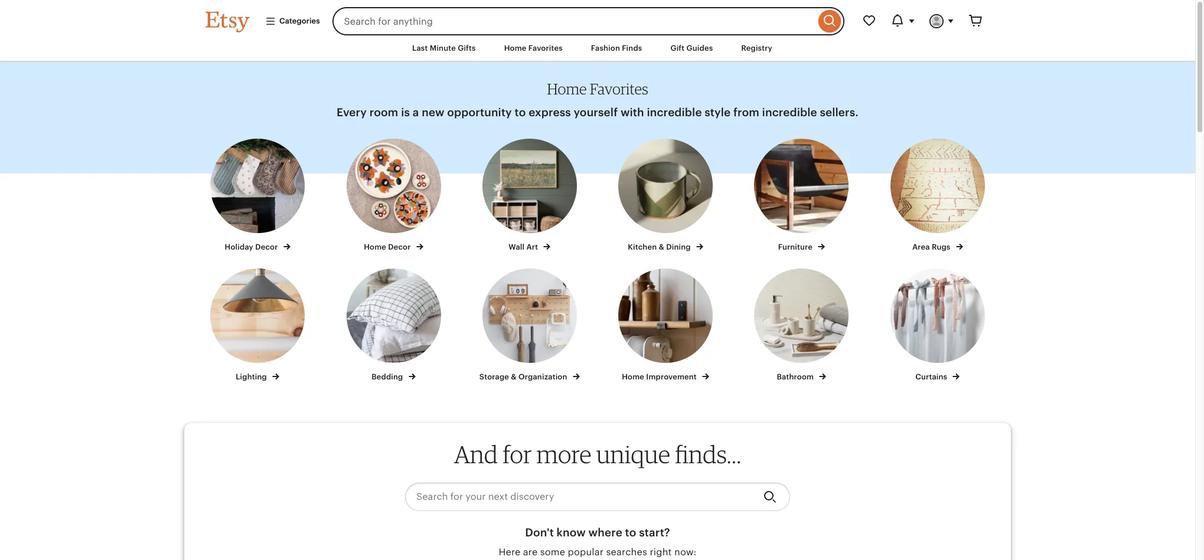 Task type: vqa. For each thing, say whether or not it's contained in the screenshot.
some
yes



Task type: locate. For each thing, give the bounding box(es) containing it.
0 horizontal spatial to
[[515, 107, 526, 119]]

0 horizontal spatial favorites
[[528, 44, 563, 53]]

holiday
[[225, 243, 253, 252]]

incredible right from
[[762, 107, 817, 119]]

& right storage at the left bottom of the page
[[511, 373, 517, 382]]

with
[[621, 107, 644, 119]]

fashion finds link
[[582, 38, 651, 59]]

1 horizontal spatial incredible
[[762, 107, 817, 119]]

2 decor from the left
[[388, 243, 411, 252]]

1 vertical spatial favorites
[[590, 80, 648, 98]]

bedding
[[372, 373, 405, 382]]

lighting
[[236, 373, 269, 382]]

area rugs
[[912, 243, 952, 252]]

dining
[[666, 243, 691, 252]]

gift guides
[[670, 44, 713, 53]]

favorites
[[528, 44, 563, 53], [590, 80, 648, 98]]

0 horizontal spatial &
[[511, 373, 517, 382]]

improvement
[[646, 373, 697, 382]]

none search field inside categories banner
[[332, 7, 844, 35]]

minute
[[430, 44, 456, 53]]

express
[[529, 107, 571, 119]]

0 vertical spatial none search field
[[332, 7, 844, 35]]

home favorites link
[[495, 38, 572, 59]]

and for more unique finds… main content
[[0, 62, 1195, 560]]

to up searches
[[625, 526, 636, 539]]

decor
[[255, 243, 278, 252], [388, 243, 411, 252]]

1 horizontal spatial &
[[659, 243, 664, 252]]

finds
[[622, 44, 642, 53]]

decor for home
[[388, 243, 411, 252]]

&
[[659, 243, 664, 252], [511, 373, 517, 382]]

now:
[[674, 547, 697, 558]]

more
[[536, 440, 591, 470]]

to left express
[[515, 107, 526, 119]]

is
[[401, 107, 410, 119]]

1 vertical spatial home favorites
[[547, 80, 648, 98]]

& left dining on the right of page
[[659, 243, 664, 252]]

1 horizontal spatial decor
[[388, 243, 411, 252]]

0 horizontal spatial decor
[[255, 243, 278, 252]]

1 decor from the left
[[255, 243, 278, 252]]

0 horizontal spatial incredible
[[647, 107, 702, 119]]

wall art
[[509, 243, 540, 252]]

gift guides link
[[662, 38, 722, 59]]

favorites down search for anything text field
[[528, 44, 563, 53]]

None search field
[[332, 7, 844, 35], [405, 483, 790, 511]]

gift
[[670, 44, 685, 53]]

none search field up don't know where to start?
[[405, 483, 790, 511]]

bathroom link
[[744, 269, 859, 383]]

home decor
[[364, 243, 413, 252]]

categories banner
[[184, 0, 1011, 35]]

art
[[526, 243, 538, 252]]

searches
[[606, 547, 647, 558]]

1 horizontal spatial to
[[625, 526, 636, 539]]

home favorites inside 'and for more unique finds…' main content
[[547, 80, 648, 98]]

0 vertical spatial favorites
[[528, 44, 563, 53]]

none search field search for your next discovery
[[405, 483, 790, 511]]

opportunity
[[447, 107, 512, 119]]

favorites up with
[[590, 80, 648, 98]]

0 vertical spatial to
[[515, 107, 526, 119]]

home favorites inside home favorites link
[[504, 44, 563, 53]]

1 horizontal spatial favorites
[[590, 80, 648, 98]]

& for storage
[[511, 373, 517, 382]]

bedding link
[[336, 269, 451, 383]]

home favorites up every room is a new opportunity to express yourself with incredible style from incredible sellers.
[[547, 80, 648, 98]]

last minute gifts
[[412, 44, 476, 53]]

start?
[[639, 526, 670, 539]]

sellers.
[[820, 107, 859, 119]]

curtains link
[[880, 269, 995, 383]]

0 vertical spatial home favorites
[[504, 44, 563, 53]]

to
[[515, 107, 526, 119], [625, 526, 636, 539]]

1 vertical spatial none search field
[[405, 483, 790, 511]]

here
[[499, 547, 521, 558]]

organization
[[519, 373, 567, 382]]

menu bar containing last minute gifts
[[184, 35, 1011, 62]]

guides
[[687, 44, 713, 53]]

kitchen & dining
[[628, 243, 693, 252]]

kitchen & dining link
[[608, 139, 723, 253]]

area rugs link
[[880, 139, 995, 253]]

home favorites down search for anything text field
[[504, 44, 563, 53]]

0 vertical spatial &
[[659, 243, 664, 252]]

none search field inside 'and for more unique finds…' main content
[[405, 483, 790, 511]]

incredible right with
[[647, 107, 702, 119]]

incredible
[[647, 107, 702, 119], [762, 107, 817, 119]]

every room is a new opportunity to express yourself with incredible style from incredible sellers.
[[337, 107, 859, 119]]

1 vertical spatial &
[[511, 373, 517, 382]]

home favorites
[[504, 44, 563, 53], [547, 80, 648, 98]]

none search field up fashion
[[332, 7, 844, 35]]

menu bar
[[184, 35, 1011, 62]]

home decor link
[[336, 139, 451, 253]]

last minute gifts link
[[403, 38, 485, 59]]

home
[[504, 44, 526, 53], [547, 80, 587, 98], [364, 243, 386, 252], [622, 373, 644, 382]]

storage & organization link
[[472, 269, 587, 383]]



Task type: describe. For each thing, give the bounding box(es) containing it.
1 incredible from the left
[[647, 107, 702, 119]]

don't know where to start?
[[525, 526, 670, 539]]

and for more unique finds…
[[454, 440, 741, 470]]

categories
[[279, 16, 320, 25]]

favorites inside 'and for more unique finds…' main content
[[590, 80, 648, 98]]

lighting link
[[200, 269, 315, 383]]

curtains
[[915, 373, 949, 382]]

furniture
[[778, 243, 814, 252]]

decor for holiday
[[255, 243, 278, 252]]

1 vertical spatial to
[[625, 526, 636, 539]]

area
[[912, 243, 930, 252]]

and
[[454, 440, 498, 470]]

none search field search for anything
[[332, 7, 844, 35]]

home improvement
[[622, 373, 699, 382]]

from
[[733, 107, 759, 119]]

know
[[557, 526, 586, 539]]

yourself
[[574, 107, 618, 119]]

gifts
[[458, 44, 476, 53]]

a
[[413, 107, 419, 119]]

Search for your next discovery text field
[[405, 483, 754, 511]]

2 incredible from the left
[[762, 107, 817, 119]]

wall
[[509, 243, 524, 252]]

finds…
[[675, 440, 741, 470]]

home improvement link
[[608, 269, 723, 383]]

storage
[[479, 373, 509, 382]]

fashion finds
[[591, 44, 642, 53]]

last
[[412, 44, 428, 53]]

for
[[503, 440, 532, 470]]

furniture link
[[744, 139, 859, 253]]

wall art link
[[472, 139, 587, 253]]

& for kitchen
[[659, 243, 664, 252]]

every
[[337, 107, 367, 119]]

kitchen
[[628, 243, 657, 252]]

here are some popular searches right now:
[[499, 547, 697, 558]]

bathroom
[[777, 373, 816, 382]]

popular
[[568, 547, 604, 558]]

right
[[650, 547, 672, 558]]

room
[[370, 107, 398, 119]]

unique
[[596, 440, 670, 470]]

categories button
[[256, 11, 329, 32]]

rugs
[[932, 243, 950, 252]]

registry link
[[732, 38, 781, 59]]

registry
[[741, 44, 772, 53]]

Search for anything text field
[[332, 7, 816, 35]]

fashion
[[591, 44, 620, 53]]

style
[[705, 107, 731, 119]]

new
[[422, 107, 444, 119]]

don't
[[525, 526, 554, 539]]

holiday decor
[[225, 243, 280, 252]]

storage & organization
[[479, 373, 569, 382]]

where
[[589, 526, 622, 539]]

are
[[523, 547, 538, 558]]

some
[[540, 547, 565, 558]]

holiday decor link
[[200, 139, 315, 253]]



